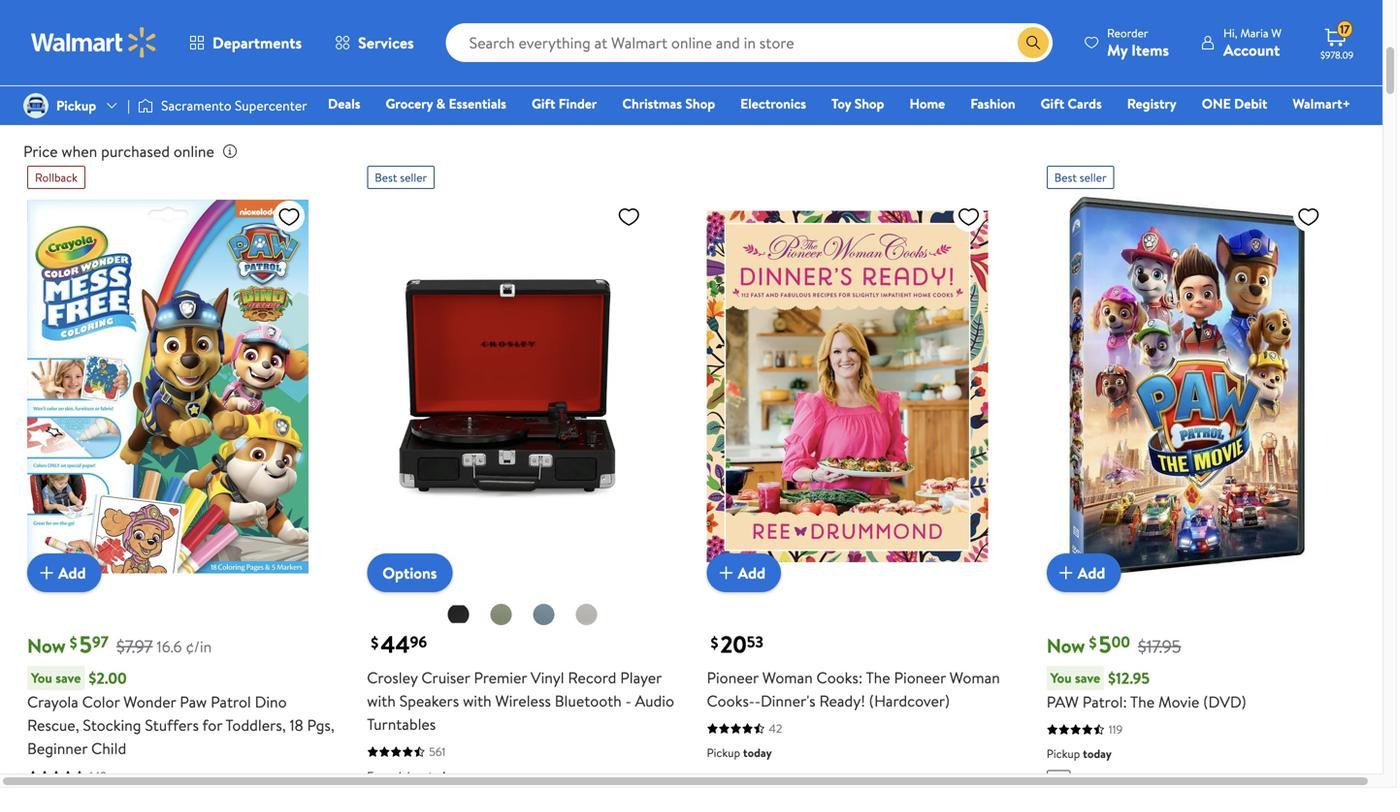 Task type: vqa. For each thing, say whether or not it's contained in the screenshot.
THE YOU SAVE $12.95 PAW PATROL: THE MOVIE (DVD)
yes



Task type: locate. For each thing, give the bounding box(es) containing it.
christmas shop link
[[614, 93, 724, 114]]

white image
[[575, 604, 598, 627]]

gift for gift cards
[[1041, 94, 1064, 113]]

you inside you save $12.95 paw patrol: the movie (dvd)
[[1051, 669, 1072, 688]]

best seller
[[375, 169, 427, 186], [1054, 169, 1107, 186]]

pickup today
[[707, 745, 772, 762], [1047, 746, 1112, 763]]

with
[[367, 691, 396, 712], [463, 691, 492, 712]]

1 horizontal spatial -
[[755, 691, 761, 712]]

2 seller from the left
[[1080, 169, 1107, 186]]

add up now $ 5 97 $7.97 16.6 ¢/in
[[58, 563, 86, 584]]

mint image
[[489, 604, 513, 627]]

0 horizontal spatial pioneer
[[707, 668, 759, 689]]

rollback
[[35, 169, 78, 186]]

2 horizontal spatial add
[[1078, 563, 1105, 584]]

gift finder (101)
[[23, 100, 151, 127]]

2 horizontal spatial add to cart image
[[1054, 562, 1078, 585]]

shop for christmas shop
[[685, 94, 715, 113]]

save inside you save $12.95 paw patrol: the movie (dvd)
[[1075, 669, 1100, 688]]

with down 'crosley' at the left bottom of page
[[367, 691, 396, 712]]

1 horizontal spatial  image
[[138, 96, 153, 115]]

add button up now $ 5 00 $17.95
[[1047, 554, 1121, 593]]

with down premier
[[463, 691, 492, 712]]

the right cooks: on the bottom right
[[866, 668, 890, 689]]

 image up price
[[23, 93, 49, 118]]

1 vertical spatial the
[[1130, 692, 1155, 713]]

pioneer up cooks-
[[707, 668, 759, 689]]

1 horizontal spatial seller
[[1080, 169, 1107, 186]]

2 horizontal spatial today
[[1083, 746, 1112, 763]]

wireless
[[495, 691, 551, 712]]

142
[[89, 769, 106, 785]]

clear all button
[[489, 38, 553, 69]]

seller
[[400, 169, 427, 186], [1080, 169, 1107, 186]]

best down gift cards link
[[1054, 169, 1077, 186]]

cards
[[1068, 94, 1102, 113]]

hi,
[[1223, 25, 1238, 41]]

97
[[92, 632, 109, 653]]

gift cards link
[[1032, 93, 1111, 114]]

2 add to cart image from the left
[[715, 562, 738, 585]]

0 horizontal spatial  image
[[23, 93, 49, 118]]

3 add from the left
[[1078, 563, 1105, 584]]

sort and filter section element
[[0, 22, 1383, 85]]

1 horizontal spatial add
[[738, 563, 766, 584]]

2 5 from the left
[[1099, 629, 1112, 661]]

woman up dinner's
[[762, 668, 813, 689]]

today down 42
[[743, 745, 772, 762]]

1 horizontal spatial finder
[[559, 94, 597, 113]]

0 horizontal spatial with
[[367, 691, 396, 712]]

free pickup today
[[367, 769, 457, 785]]

2 $ from the left
[[371, 633, 379, 654]]

 image
[[23, 93, 49, 118], [138, 96, 153, 115]]

add up 53
[[738, 563, 766, 584]]

woman
[[762, 668, 813, 689], [950, 668, 1000, 689]]

0 horizontal spatial 5
[[79, 629, 92, 661]]

0 vertical spatial |
[[1210, 43, 1213, 64]]

0 horizontal spatial now
[[27, 633, 66, 660]]

gift for gift finder
[[532, 94, 555, 113]]

0 horizontal spatial woman
[[762, 668, 813, 689]]

0 horizontal spatial shop
[[685, 94, 715, 113]]

now inside now $ 5 00 $17.95
[[1047, 633, 1085, 660]]

2 save from the left
[[1075, 669, 1100, 688]]

free
[[367, 769, 390, 785]]

1 horizontal spatial now
[[1047, 633, 1085, 660]]

 image for pickup
[[23, 93, 49, 118]]

finder for gift finder
[[559, 94, 597, 113]]

add button up 53
[[707, 554, 781, 593]]

now
[[27, 633, 66, 660], [1047, 633, 1085, 660]]

1 $ from the left
[[70, 633, 77, 654]]

1 horizontal spatial shop
[[855, 94, 884, 113]]

0 horizontal spatial best seller
[[375, 169, 427, 186]]

$ inside now $ 5 00 $17.95
[[1089, 633, 1097, 654]]

2 best from the left
[[1054, 169, 1077, 186]]

0 horizontal spatial you
[[31, 669, 52, 688]]

1 horizontal spatial pickup
[[707, 745, 740, 762]]

pickup today down 42
[[707, 745, 772, 762]]

$ left 44
[[371, 633, 379, 654]]

- left audio
[[625, 691, 631, 712]]

1 horizontal spatial today
[[743, 745, 772, 762]]

home
[[910, 94, 945, 113]]

1 horizontal spatial with
[[463, 691, 492, 712]]

woman up (hardcover)
[[950, 668, 1000, 689]]

walmart+
[[1293, 94, 1351, 113]]

you inside you save $2.00 crayola color wonder paw patrol dino rescue, stocking stuffers for toddlers, 18 pgs, beginner child
[[31, 669, 52, 688]]

pickup
[[56, 96, 96, 115], [707, 745, 740, 762], [1047, 746, 1080, 763]]

add button for $17.95
[[1047, 554, 1121, 593]]

1 5 from the left
[[79, 629, 92, 661]]

speakers
[[399, 691, 459, 712]]

add button up 97
[[27, 554, 101, 593]]

5 up the $12.95
[[1099, 629, 1112, 661]]

today down 119
[[1083, 746, 1112, 763]]

3 add button from the left
[[1047, 554, 1121, 593]]

legal information image
[[222, 144, 238, 159]]

you
[[31, 669, 52, 688], [1051, 669, 1072, 688]]

| up 'purchased'
[[127, 96, 130, 115]]

add
[[58, 563, 86, 584], [738, 563, 766, 584], [1078, 563, 1105, 584]]

pickup up when
[[56, 96, 96, 115]]

42
[[769, 721, 782, 738]]

walmart image
[[31, 27, 157, 58]]

5 up $2.00
[[79, 629, 92, 661]]

w
[[1271, 25, 1282, 41]]

1 horizontal spatial add to cart image
[[715, 562, 738, 585]]

0 vertical spatial the
[[866, 668, 890, 689]]

0 horizontal spatial seller
[[400, 169, 427, 186]]

seller down grocery
[[400, 169, 427, 186]]

1 horizontal spatial add button
[[707, 554, 781, 593]]

shop right toy on the top of the page
[[855, 94, 884, 113]]

best for $17.95
[[1054, 169, 1077, 186]]

(101)
[[121, 104, 151, 125]]

$978.09
[[1321, 49, 1354, 62]]

one
[[1202, 94, 1231, 113]]

now left 97
[[27, 633, 66, 660]]

best down grocery
[[375, 169, 397, 186]]

0 horizontal spatial finder
[[62, 100, 117, 127]]

$
[[70, 633, 77, 654], [371, 633, 379, 654], [711, 633, 718, 654], [1089, 633, 1097, 654]]

1 horizontal spatial woman
[[950, 668, 1000, 689]]

gift down all
[[532, 94, 555, 113]]

now for now $ 5 97 $7.97 16.6 ¢/in
[[27, 633, 66, 660]]

4 $ from the left
[[1089, 633, 1097, 654]]

- down 53
[[755, 691, 761, 712]]

the inside pioneer woman cooks: the pioneer woman cooks--dinner's ready! (hardcover)
[[866, 668, 890, 689]]

departments button
[[173, 19, 318, 66]]

2 pioneer from the left
[[894, 668, 946, 689]]

1 add to cart image from the left
[[35, 562, 58, 585]]

¢/in
[[186, 637, 212, 658]]

best seller down grocery
[[375, 169, 427, 186]]

finder
[[559, 94, 597, 113], [62, 100, 117, 127]]

account
[[1223, 39, 1280, 61]]

search icon image
[[1026, 35, 1041, 50]]

2 you from the left
[[1051, 669, 1072, 688]]

1 horizontal spatial you
[[1051, 669, 1072, 688]]

add to cart image
[[35, 562, 58, 585], [715, 562, 738, 585], [1054, 562, 1078, 585]]

2 horizontal spatial add button
[[1047, 554, 1121, 593]]

options
[[383, 563, 437, 584]]

pickup down 'paw'
[[1047, 746, 1080, 763]]

cooks:
[[817, 668, 863, 689]]

shop right the "christmas"
[[685, 94, 715, 113]]

$ left 00
[[1089, 633, 1097, 654]]

the down the $12.95
[[1130, 692, 1155, 713]]

1 best seller from the left
[[375, 169, 427, 186]]

save
[[56, 669, 81, 688], [1075, 669, 1100, 688]]

1 vertical spatial |
[[127, 96, 130, 115]]

add button
[[27, 554, 101, 593], [707, 554, 781, 593], [1047, 554, 1121, 593]]

 image up 'purchased'
[[138, 96, 153, 115]]

0 horizontal spatial -
[[625, 691, 631, 712]]

2 horizontal spatial pickup
[[1047, 746, 1080, 763]]

5 for now $ 5 00 $17.95
[[1099, 629, 1112, 661]]

1 add from the left
[[58, 563, 86, 584]]

119
[[1109, 722, 1123, 739]]

2 best seller from the left
[[1054, 169, 1107, 186]]

$ left 20
[[711, 633, 718, 654]]

movie
[[1159, 692, 1200, 713]]

44
[[381, 629, 410, 661]]

now inside now $ 5 97 $7.97 16.6 ¢/in
[[27, 633, 66, 660]]

0 horizontal spatial gift
[[23, 100, 57, 127]]

crosley cruiser premier vinyl record player with speakers with wireless bluetooth - audio turntables
[[367, 668, 674, 736]]

add up now $ 5 00 $17.95
[[1078, 563, 1105, 584]]

finder for gift finder (101)
[[62, 100, 117, 127]]

options link
[[367, 554, 453, 593]]

1 best from the left
[[375, 169, 397, 186]]

you up crayola
[[31, 669, 52, 688]]

1 shop from the left
[[685, 94, 715, 113]]

$ inside $ 20 53
[[711, 633, 718, 654]]

2 - from the left
[[755, 691, 761, 712]]

1 horizontal spatial save
[[1075, 669, 1100, 688]]

patrol
[[211, 692, 251, 713]]

pickup down cooks-
[[707, 745, 740, 762]]

pioneer
[[707, 668, 759, 689], [894, 668, 946, 689]]

3 $ from the left
[[711, 633, 718, 654]]

best seller down cards
[[1054, 169, 1107, 186]]

2 horizontal spatial gift
[[1041, 94, 1064, 113]]

0 horizontal spatial pickup
[[56, 96, 96, 115]]

3 add to cart image from the left
[[1054, 562, 1078, 585]]

save up patrol:
[[1075, 669, 1100, 688]]

1 now from the left
[[27, 633, 66, 660]]

0 horizontal spatial the
[[866, 668, 890, 689]]

1 horizontal spatial |
[[1210, 43, 1213, 64]]

toddlers,
[[226, 715, 286, 737]]

1 horizontal spatial gift
[[532, 94, 555, 113]]

you save $12.95 paw patrol: the movie (dvd)
[[1047, 668, 1247, 713]]

registry
[[1127, 94, 1177, 113]]

1 add button from the left
[[27, 554, 101, 593]]

today
[[743, 745, 772, 762], [1083, 746, 1112, 763], [428, 769, 457, 785]]

1 seller from the left
[[400, 169, 427, 186]]

1 horizontal spatial pioneer
[[894, 668, 946, 689]]

finder left the "christmas"
[[559, 94, 597, 113]]

0 horizontal spatial best
[[375, 169, 397, 186]]

shop
[[685, 94, 715, 113], [855, 94, 884, 113]]

0 horizontal spatial add to cart image
[[35, 562, 58, 585]]

$ left 97
[[70, 633, 77, 654]]

gift left cards
[[1041, 94, 1064, 113]]

shop inside christmas shop link
[[685, 94, 715, 113]]

pickup today down 119
[[1047, 746, 1112, 763]]

shop for toy shop
[[855, 94, 884, 113]]

2 now from the left
[[1047, 633, 1085, 660]]

| right by
[[1210, 43, 1213, 64]]

1 horizontal spatial 5
[[1099, 629, 1112, 661]]

add to cart image for $7.97
[[35, 562, 58, 585]]

all filters (1)
[[60, 44, 130, 63]]

seller down cards
[[1080, 169, 1107, 186]]

you up 'paw'
[[1051, 669, 1072, 688]]

shop inside toy shop link
[[855, 94, 884, 113]]

the
[[866, 668, 890, 689], [1130, 692, 1155, 713]]

pioneer up (hardcover)
[[894, 668, 946, 689]]

finder up when
[[62, 100, 117, 127]]

maria
[[1240, 25, 1269, 41]]

2 shop from the left
[[855, 94, 884, 113]]

1 save from the left
[[56, 669, 81, 688]]

bluetooth
[[555, 691, 622, 712]]

now $ 5 97 $7.97 16.6 ¢/in
[[27, 629, 212, 661]]

hi, maria w account
[[1223, 25, 1282, 61]]

now for now $ 5 00 $17.95
[[1047, 633, 1085, 660]]

all
[[60, 44, 76, 63]]

1 pioneer from the left
[[707, 668, 759, 689]]

0 horizontal spatial pickup today
[[707, 745, 772, 762]]

gift up price
[[23, 100, 57, 127]]

paw patrol: the movie (dvd) image
[[1047, 197, 1328, 578]]

now $ 5 00 $17.95
[[1047, 629, 1181, 661]]

today down the 561
[[428, 769, 457, 785]]

gift for gift finder (101)
[[23, 100, 57, 127]]

sort
[[1153, 43, 1182, 64]]

&
[[436, 94, 445, 113]]

cruiser
[[421, 668, 470, 689]]

for
[[202, 715, 222, 737]]

best seller for 44
[[375, 169, 427, 186]]

0 horizontal spatial save
[[56, 669, 81, 688]]

1 horizontal spatial best
[[1054, 169, 1077, 186]]

now left 00
[[1047, 633, 1085, 660]]

debit
[[1234, 94, 1268, 113]]

0 horizontal spatial add button
[[27, 554, 101, 593]]

all filters (1) button
[[23, 38, 151, 69]]

add for $7.97
[[58, 563, 86, 584]]

1 horizontal spatial best seller
[[1054, 169, 1107, 186]]

1 with from the left
[[367, 691, 396, 712]]

1 - from the left
[[625, 691, 631, 712]]

1 horizontal spatial the
[[1130, 692, 1155, 713]]

sacramento supercenter
[[161, 96, 307, 115]]

save inside you save $2.00 crayola color wonder paw patrol dino rescue, stocking stuffers for toddlers, 18 pgs, beginner child
[[56, 669, 81, 688]]

1 you from the left
[[31, 669, 52, 688]]

0 horizontal spatial add
[[58, 563, 86, 584]]

save up crayola
[[56, 669, 81, 688]]

grocery
[[386, 94, 433, 113]]

| inside sort and filter section element
[[1210, 43, 1213, 64]]



Task type: describe. For each thing, give the bounding box(es) containing it.
color
[[82, 692, 120, 713]]

add to cart image for $17.95
[[1054, 562, 1078, 585]]

0 horizontal spatial today
[[428, 769, 457, 785]]

0 horizontal spatial |
[[127, 96, 130, 115]]

$ 20 53
[[711, 629, 763, 661]]

record
[[568, 668, 617, 689]]

crosley cruiser premier vinyl record player with speakers with wireless bluetooth - audio turntables image
[[367, 197, 648, 578]]

paw
[[1047, 692, 1079, 713]]

deals
[[328, 94, 360, 113]]

- inside pioneer woman cooks: the pioneer woman cooks--dinner's ready! (hardcover)
[[755, 691, 761, 712]]

sacramento
[[161, 96, 231, 115]]

add to favorites list, crayola color wonder paw patrol dino rescue, stocking stuffers for toddlers, 18 pgs, beginner child image
[[278, 205, 301, 229]]

 image for sacramento supercenter
[[138, 96, 153, 115]]

18
[[290, 715, 303, 737]]

dino
[[255, 692, 287, 713]]

$ inside now $ 5 97 $7.97 16.6 ¢/in
[[70, 633, 77, 654]]

561
[[429, 744, 446, 761]]

dinner's
[[761, 691, 816, 712]]

cooks-
[[707, 691, 755, 712]]

pioneer woman cooks: the pioneer woman cooks--dinner's ready! (hardcover) image
[[707, 197, 988, 578]]

online
[[173, 141, 214, 162]]

1 woman from the left
[[762, 668, 813, 689]]

filters
[[79, 44, 113, 63]]

the inside you save $12.95 paw patrol: the movie (dvd)
[[1130, 692, 1155, 713]]

gift finder link
[[523, 93, 606, 114]]

clear
[[497, 44, 529, 63]]

$ 44 96
[[371, 629, 427, 661]]

2 woman from the left
[[950, 668, 1000, 689]]

audio
[[635, 691, 674, 712]]

20
[[720, 629, 747, 661]]

reorder
[[1107, 25, 1148, 41]]

fashion
[[970, 94, 1015, 113]]

2 add button from the left
[[707, 554, 781, 593]]

departments
[[212, 32, 302, 53]]

$2.00
[[89, 668, 127, 690]]

$ inside $ 44 96
[[371, 633, 379, 654]]

home link
[[901, 93, 954, 114]]

black image
[[447, 604, 470, 627]]

- inside crosley cruiser premier vinyl record player with speakers with wireless bluetooth - audio turntables
[[625, 691, 631, 712]]

Search search field
[[446, 23, 1053, 62]]

price
[[23, 141, 58, 162]]

rescue,
[[27, 715, 79, 737]]

2 with from the left
[[463, 691, 492, 712]]

you for crayola
[[31, 669, 52, 688]]

1 horizontal spatial pickup today
[[1047, 746, 1112, 763]]

you save $2.00 crayola color wonder paw patrol dino rescue, stocking stuffers for toddlers, 18 pgs, beginner child
[[27, 668, 334, 760]]

Walmart Site-Wide search field
[[446, 23, 1053, 62]]

paw
[[180, 692, 207, 713]]

beginner
[[27, 739, 87, 760]]

pioneer woman cooks: the pioneer woman cooks--dinner's ready! (hardcover)
[[707, 668, 1000, 712]]

one debit
[[1202, 94, 1268, 113]]

by
[[1186, 43, 1202, 64]]

supercenter
[[235, 96, 307, 115]]

96
[[410, 632, 427, 653]]

gift cards
[[1041, 94, 1102, 113]]

seller for 44
[[400, 169, 427, 186]]

seller for $17.95
[[1080, 169, 1107, 186]]

ready!
[[819, 691, 865, 712]]

one debit link
[[1193, 93, 1276, 114]]

clear all
[[497, 44, 545, 63]]

pgs,
[[307, 715, 334, 737]]

save for crayola
[[56, 669, 81, 688]]

save for paw
[[1075, 669, 1100, 688]]

crayola color wonder paw patrol dino rescue, stocking stuffers for toddlers, 18 pgs, beginner child image
[[27, 197, 309, 578]]

grocery & essentials
[[386, 94, 506, 113]]

gift finder
[[532, 94, 597, 113]]

crayola
[[27, 692, 78, 713]]

best seller for $17.95
[[1054, 169, 1107, 186]]

tourmaline image
[[532, 604, 555, 627]]

christmas shop
[[622, 94, 715, 113]]

all
[[532, 44, 545, 63]]

grocery & essentials link
[[377, 93, 515, 114]]

toy shop
[[832, 94, 884, 113]]

stocking
[[83, 715, 141, 737]]

you for paw
[[1051, 669, 1072, 688]]

player
[[620, 668, 662, 689]]

add to favorites list, pioneer woman cooks: the pioneer woman cooks--dinner's ready! (hardcover) image
[[957, 205, 980, 229]]

2 add from the left
[[738, 563, 766, 584]]

my
[[1107, 39, 1128, 61]]

registry link
[[1118, 93, 1185, 114]]

fashion link
[[962, 93, 1024, 114]]

wonder
[[123, 692, 176, 713]]

$12.95
[[1108, 668, 1150, 690]]

child
[[91, 739, 126, 760]]

53
[[747, 632, 763, 653]]

add for $17.95
[[1078, 563, 1105, 584]]

(1)
[[117, 44, 130, 63]]

toy shop link
[[823, 93, 893, 114]]

essentials
[[449, 94, 506, 113]]

services
[[358, 32, 414, 53]]

best for 44
[[375, 169, 397, 186]]

add to favorites list, crosley cruiser premier vinyl record player with speakers with wireless bluetooth - audio turntables image
[[617, 205, 641, 229]]

premier
[[474, 668, 527, 689]]

$7.97
[[116, 635, 153, 659]]

patrol:
[[1083, 692, 1127, 713]]

turntables
[[367, 714, 436, 736]]

16.6
[[157, 637, 182, 658]]

17
[[1340, 21, 1350, 38]]

5 for now $ 5 97 $7.97 16.6 ¢/in
[[79, 629, 92, 661]]

(dvd)
[[1203, 692, 1247, 713]]

add to favorites list, paw patrol: the movie (dvd) image
[[1297, 205, 1320, 229]]

vinyl
[[531, 668, 564, 689]]

purchased
[[101, 141, 170, 162]]

add button for $7.97
[[27, 554, 101, 593]]

stuffers
[[145, 715, 199, 737]]

sort by |
[[1153, 43, 1213, 64]]

reorder my items
[[1107, 25, 1169, 61]]



